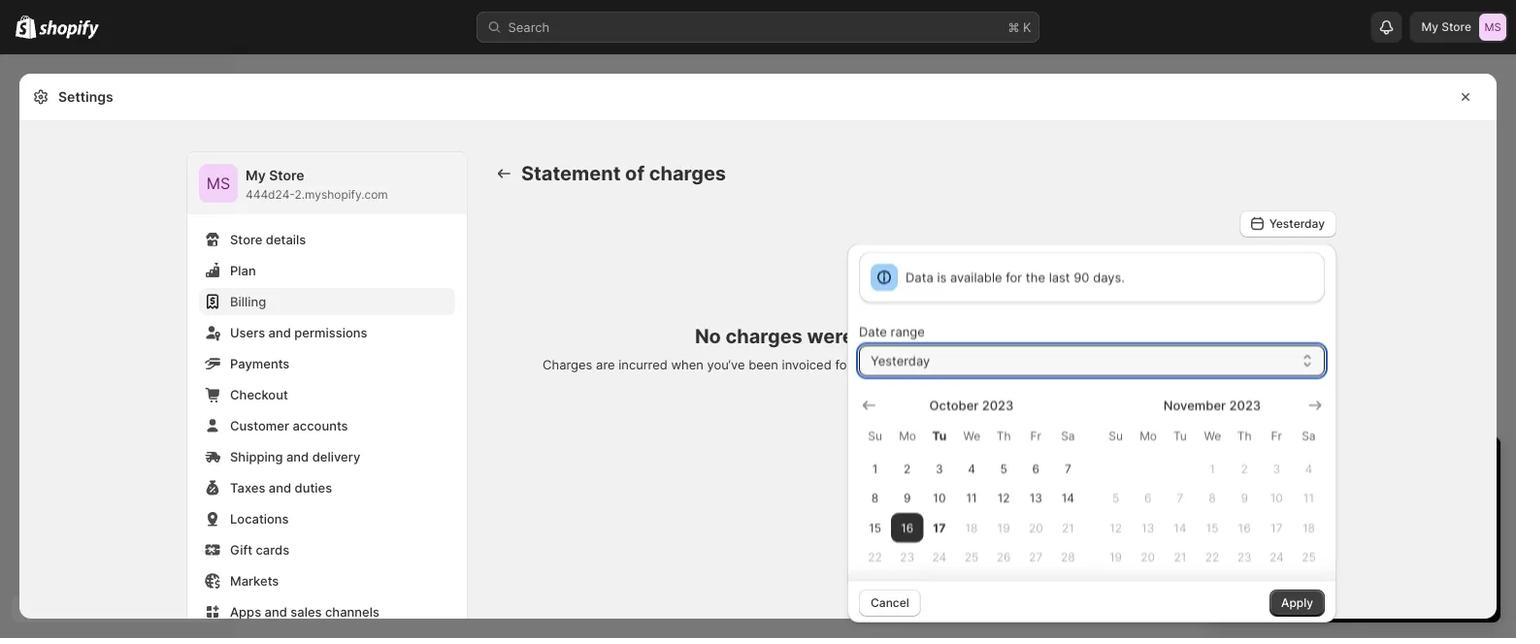 Task type: describe. For each thing, give the bounding box(es) containing it.
1 vertical spatial 20
[[1141, 550, 1155, 564]]

0 horizontal spatial 20
[[1029, 521, 1043, 535]]

gift cards
[[230, 543, 289, 558]]

my for my store 444d24-2.myshopify.com
[[246, 167, 266, 184]]

6 for rightmost 6 button
[[1144, 491, 1152, 505]]

1 18 button from the left
[[956, 513, 988, 543]]

0 vertical spatial 5
[[1000, 462, 1007, 476]]

sa for october 2023
[[1061, 429, 1075, 443]]

su for november
[[1109, 429, 1123, 443]]

to customize your online store and add bonus features
[[1244, 528, 1476, 563]]

date
[[859, 324, 887, 339]]

$1/month
[[1351, 509, 1408, 524]]

features
[[1410, 547, 1459, 563]]

2 10 button from the left
[[1261, 483, 1293, 513]]

a
[[1288, 489, 1295, 504]]

things
[[855, 358, 892, 373]]

plan
[[230, 263, 256, 278]]

1 for 2
[[1210, 462, 1215, 476]]

1 4 button from the left
[[956, 454, 988, 483]]

1 horizontal spatial 12 button
[[1100, 513, 1132, 543]]

when
[[671, 358, 704, 373]]

users and permissions link
[[199, 319, 455, 347]]

billing link
[[199, 288, 455, 315]]

3 inside your trial just started element
[[1271, 509, 1279, 524]]

1 10 from the left
[[933, 491, 946, 505]]

thursday element for october 2023
[[988, 419, 1020, 454]]

taxes and duties link
[[199, 475, 455, 502]]

and inside 'link'
[[268, 325, 291, 340]]

1 horizontal spatial 19 button
[[1100, 543, 1132, 572]]

0 vertical spatial 21
[[1062, 521, 1074, 535]]

invoiced
[[782, 358, 832, 373]]

and down customer accounts
[[286, 449, 309, 464]]

mo for november
[[1140, 429, 1157, 443]]

1 horizontal spatial 21
[[1174, 550, 1186, 564]]

1 11 from the left
[[966, 491, 977, 505]]

1 for 8
[[872, 462, 878, 476]]

charges inside 'no charges were found for the dates selected. charges are incurred when you've been invoiced for things like your shopify subscription, apps, themes, and shipping labels.'
[[726, 324, 803, 348]]

switch to a paid plan and get:
[[1229, 489, 1406, 504]]

store details link
[[199, 226, 455, 253]]

and up $1/month
[[1357, 489, 1379, 504]]

3 for 2nd 3 button from the left
[[1273, 462, 1280, 476]]

tu for november
[[1174, 429, 1187, 443]]

1 horizontal spatial 12
[[1110, 521, 1122, 535]]

1 button for 2
[[1196, 454, 1228, 483]]

2 4 button from the left
[[1293, 454, 1325, 483]]

grid containing november
[[1100, 396, 1325, 602]]

0 vertical spatial store
[[1298, 528, 1328, 543]]

1 16 from the left
[[901, 521, 914, 535]]

1 8 button from the left
[[859, 483, 891, 513]]

2 10 from the left
[[1270, 491, 1283, 505]]

pick
[[1316, 583, 1339, 597]]

subscription,
[[998, 358, 1075, 373]]

0 horizontal spatial 12 button
[[988, 483, 1020, 513]]

1 24 button from the left
[[923, 543, 956, 572]]

2023 for october 2023
[[982, 397, 1014, 413]]

$50 app store credit
[[1244, 528, 1366, 543]]

1 button for 8
[[859, 454, 891, 483]]

⌘ k
[[1008, 19, 1031, 34]]

k
[[1023, 19, 1031, 34]]

2 11 button from the left
[[1293, 483, 1325, 513]]

friday element for november 2023
[[1261, 419, 1293, 454]]

8 for second "8" button from left
[[1209, 491, 1216, 505]]

2 22 button from the left
[[1196, 543, 1228, 572]]

of
[[625, 162, 645, 185]]

gift
[[230, 543, 252, 558]]

14 for left '14' button
[[1062, 491, 1075, 505]]

1 horizontal spatial 20 button
[[1132, 543, 1164, 572]]

switch
[[1229, 489, 1269, 504]]

shipping and delivery link
[[199, 444, 455, 471]]

1 vertical spatial 13
[[1142, 521, 1154, 535]]

28 button
[[1052, 543, 1084, 572]]

accounts
[[293, 418, 348, 433]]

online
[[1244, 547, 1280, 563]]

cancel button
[[859, 590, 921, 617]]

18 for second 18 button from the right
[[965, 521, 978, 535]]

1 10 button from the left
[[923, 483, 956, 513]]

and right apps
[[265, 605, 287, 620]]

details
[[266, 232, 306, 247]]

2 2 button from the left
[[1228, 454, 1261, 483]]

been
[[749, 358, 778, 373]]

$50
[[1244, 528, 1268, 543]]

taxes
[[230, 480, 265, 496]]

1 horizontal spatial 5 button
[[1100, 483, 1132, 513]]

credit
[[1332, 528, 1366, 543]]

24 for 2nd 24 button from right
[[932, 550, 947, 564]]

apply button
[[1270, 590, 1325, 617]]

pick your plan
[[1316, 583, 1394, 597]]

yesterday button
[[1240, 211, 1337, 238]]

date range
[[859, 324, 925, 339]]

and inside to customize your online store and add bonus features
[[1318, 547, 1340, 563]]

th for october 2023
[[997, 429, 1011, 443]]

27 button
[[1020, 543, 1052, 572]]

october
[[929, 397, 979, 413]]

fr for november 2023
[[1271, 429, 1282, 443]]

no
[[695, 324, 721, 348]]

to inside to customize your online store and add bonus features
[[1369, 528, 1382, 543]]

channels
[[325, 605, 379, 620]]

incurred
[[619, 358, 668, 373]]

0 horizontal spatial to
[[1273, 489, 1285, 504]]

days.
[[1093, 269, 1125, 284]]

labels.
[[1246, 358, 1284, 373]]

october 2023
[[929, 397, 1014, 413]]

fr for october 2023
[[1030, 429, 1042, 443]]

0 vertical spatial 12
[[998, 491, 1010, 505]]

apps and sales channels link
[[199, 599, 455, 626]]

2.myshopify.com
[[295, 188, 388, 202]]

apps and sales channels
[[230, 605, 379, 620]]

0 horizontal spatial 13
[[1030, 491, 1042, 505]]

2 vertical spatial your
[[1343, 583, 1367, 597]]

wednesday element for october
[[956, 419, 988, 454]]

0 horizontal spatial 14 button
[[1052, 483, 1084, 513]]

sales
[[291, 605, 322, 620]]

1 2 button from the left
[[891, 454, 923, 483]]

2 3 button from the left
[[1261, 454, 1293, 483]]

customer accounts link
[[199, 413, 455, 440]]

1 15 button from the left
[[859, 513, 891, 543]]

my store 444d24-2.myshopify.com
[[246, 167, 388, 202]]

delivery
[[312, 449, 360, 464]]

get:
[[1383, 489, 1406, 504]]

shipping and delivery
[[230, 449, 360, 464]]

months
[[1283, 509, 1328, 524]]

6 for leftmost 6 button
[[1032, 462, 1040, 476]]

your trial just started button
[[1209, 437, 1501, 478]]

1 horizontal spatial 21 button
[[1164, 543, 1196, 572]]

monday element for october
[[891, 419, 923, 454]]

2 18 button from the left
[[1293, 513, 1325, 543]]

su for october
[[868, 429, 882, 443]]

no charges were found for the dates selected. charges are incurred when you've been invoiced for things like your shopify subscription, apps, themes, and shipping labels.
[[543, 324, 1284, 373]]

0 horizontal spatial 13 button
[[1020, 483, 1052, 513]]

19 for 19 button to the right
[[1110, 550, 1122, 564]]

25 for first 25 button from left
[[965, 550, 979, 564]]

apps
[[230, 605, 261, 620]]

1 2 from the left
[[904, 462, 911, 476]]

yesterday inside dropdown button
[[1269, 217, 1325, 231]]

0 horizontal spatial 19 button
[[988, 513, 1020, 543]]

my store image
[[199, 164, 238, 203]]

1 vertical spatial 5
[[1112, 491, 1119, 505]]

dates
[[986, 324, 1039, 348]]

apps,
[[1078, 358, 1111, 373]]

1 15 from the left
[[869, 521, 881, 535]]

store inside to customize your online store and add bonus features
[[1284, 547, 1314, 563]]

$50 app store credit link
[[1244, 528, 1366, 543]]

sunday element for october 2023
[[859, 419, 891, 454]]

gift cards link
[[199, 537, 455, 564]]

14 for the right '14' button
[[1174, 521, 1187, 535]]

customer accounts
[[230, 418, 348, 433]]

just
[[1316, 454, 1349, 478]]

th for november 2023
[[1237, 429, 1252, 443]]

1 horizontal spatial 6 button
[[1132, 483, 1164, 513]]

2023 for november 2023
[[1229, 397, 1261, 413]]

grid containing october
[[859, 396, 1084, 602]]

payments link
[[199, 350, 455, 378]]

0 horizontal spatial 20 button
[[1020, 513, 1052, 543]]

saturday element for october 2023
[[1052, 419, 1084, 454]]

1 horizontal spatial 7 button
[[1164, 483, 1196, 513]]

checkout link
[[199, 381, 455, 409]]

shop settings menu element
[[187, 152, 467, 639]]

0 horizontal spatial 6 button
[[1020, 454, 1052, 483]]

markets
[[230, 574, 279, 589]]

2 9 button from the left
[[1228, 483, 1261, 513]]

444d24-
[[246, 188, 295, 202]]

0 horizontal spatial yesterday
[[871, 353, 930, 368]]

customize
[[1385, 528, 1446, 543]]

0 horizontal spatial 5 button
[[988, 454, 1020, 483]]

your trial just started element
[[1209, 487, 1501, 623]]

7 for left 7 button
[[1065, 462, 1071, 476]]

1 16 button from the left
[[891, 513, 923, 543]]

1 25 button from the left
[[956, 543, 988, 572]]

0 horizontal spatial 21 button
[[1052, 513, 1084, 543]]

customer
[[230, 418, 289, 433]]

payments
[[230, 356, 290, 371]]

90
[[1074, 269, 1090, 284]]



Task type: vqa. For each thing, say whether or not it's contained in the screenshot.
18 button to the right
yes



Task type: locate. For each thing, give the bounding box(es) containing it.
store up 444d24-
[[269, 167, 304, 184]]

19 button
[[988, 513, 1020, 543], [1100, 543, 1132, 572]]

november 2023
[[1164, 397, 1261, 413]]

20 button right 28 button
[[1132, 543, 1164, 572]]

16 button down switch
[[1228, 513, 1261, 543]]

17 for 2nd 17 button from the left
[[1271, 521, 1283, 535]]

your inside to customize your online store and add bonus features
[[1450, 528, 1476, 543]]

14
[[1062, 491, 1075, 505], [1174, 521, 1187, 535]]

2 sunday element from the left
[[1100, 419, 1132, 454]]

1 horizontal spatial 11
[[1303, 491, 1314, 505]]

1 horizontal spatial friday element
[[1261, 419, 1293, 454]]

7 for the right 7 button
[[1177, 491, 1184, 505]]

1 horizontal spatial 25 button
[[1293, 543, 1325, 572]]

and inside 'no charges were found for the dates selected. charges are incurred when you've been invoiced for things like your shopify subscription, apps, themes, and shipping labels.'
[[1166, 358, 1188, 373]]

18 for 1st 18 button from right
[[1303, 521, 1315, 535]]

21 up 28
[[1062, 521, 1074, 535]]

1 vertical spatial store
[[269, 167, 304, 184]]

friday element
[[1020, 419, 1052, 454], [1261, 419, 1293, 454]]

19 button right 28 button
[[1100, 543, 1132, 572]]

mo for october
[[899, 429, 916, 443]]

saturday element up paid
[[1293, 419, 1325, 454]]

search
[[508, 19, 550, 34]]

app
[[1272, 528, 1294, 543]]

2 16 button from the left
[[1228, 513, 1261, 543]]

1 horizontal spatial 13 button
[[1132, 513, 1164, 543]]

thursday element for november 2023
[[1228, 419, 1261, 454]]

1 horizontal spatial 18
[[1303, 521, 1315, 535]]

23 for 1st 23 button from right
[[1237, 550, 1252, 564]]

1 horizontal spatial 9 button
[[1228, 483, 1261, 513]]

your right like
[[919, 358, 945, 373]]

friday element up the a
[[1261, 419, 1293, 454]]

range
[[891, 324, 925, 339]]

4 down october 2023
[[968, 462, 975, 476]]

⌘
[[1008, 19, 1020, 34]]

the inside 'no charges were found for the dates selected. charges are incurred when you've been invoiced for things like your shopify subscription, apps, themes, and shipping labels.'
[[950, 324, 981, 348]]

you've
[[707, 358, 745, 373]]

tu
[[932, 429, 947, 443], [1174, 429, 1187, 443]]

1 horizontal spatial 18 button
[[1293, 513, 1325, 543]]

15 button left $50
[[1196, 513, 1228, 543]]

2 button
[[891, 454, 923, 483], [1228, 454, 1261, 483]]

0 horizontal spatial the
[[950, 324, 981, 348]]

for right available at top right
[[1006, 269, 1022, 284]]

ms button
[[199, 164, 238, 203]]

24
[[932, 550, 947, 564], [1270, 550, 1284, 564]]

1 thursday element from the left
[[988, 419, 1020, 454]]

20 right 28 button
[[1141, 550, 1155, 564]]

2 wednesday element from the left
[[1196, 419, 1228, 454]]

monday element down like
[[891, 419, 923, 454]]

2
[[904, 462, 911, 476], [1241, 462, 1248, 476]]

store for my store
[[1442, 20, 1472, 34]]

21 button up 28
[[1052, 513, 1084, 543]]

0 horizontal spatial 15 button
[[859, 513, 891, 543]]

19 for leftmost 19 button
[[997, 521, 1010, 535]]

2 18 from the left
[[1303, 521, 1315, 535]]

22 button
[[859, 543, 891, 572], [1196, 543, 1228, 572]]

1 vertical spatial charges
[[726, 324, 803, 348]]

23 up the cancel
[[900, 550, 915, 564]]

19 button up 26
[[988, 513, 1020, 543]]

selected.
[[1044, 324, 1132, 348]]

2 4 from the left
[[1305, 462, 1313, 476]]

0 horizontal spatial 21
[[1062, 521, 1074, 535]]

1 horizontal spatial 15
[[1206, 521, 1219, 535]]

1 horizontal spatial 17 button
[[1261, 513, 1293, 543]]

1 sa from the left
[[1061, 429, 1075, 443]]

7 button
[[1052, 454, 1084, 483], [1164, 483, 1196, 513]]

0 horizontal spatial store
[[230, 232, 262, 247]]

store details
[[230, 232, 306, 247]]

0 horizontal spatial 17
[[933, 521, 946, 535]]

pick your plan link
[[1229, 577, 1481, 604]]

store down $50 app store credit link
[[1284, 547, 1314, 563]]

2 22 from the left
[[1205, 550, 1219, 564]]

20 button up 27
[[1020, 513, 1052, 543]]

0 horizontal spatial 17 button
[[923, 513, 956, 543]]

and right users
[[268, 325, 291, 340]]

9
[[904, 491, 911, 505], [1241, 491, 1248, 505]]

dialog
[[1505, 74, 1516, 639]]

24 for 1st 24 button from right
[[1270, 550, 1284, 564]]

1 mo from the left
[[899, 429, 916, 443]]

data
[[906, 269, 934, 284]]

tuesday element
[[923, 419, 956, 454], [1164, 419, 1196, 454]]

1 we from the left
[[963, 429, 981, 443]]

1 9 button from the left
[[891, 483, 923, 513]]

1 22 button from the left
[[859, 543, 891, 572]]

for right found
[[918, 324, 945, 348]]

1 horizontal spatial 1
[[1210, 462, 1215, 476]]

1 8 from the left
[[872, 491, 879, 505]]

2 23 from the left
[[1237, 550, 1252, 564]]

shopify image
[[39, 20, 99, 39]]

1 tu from the left
[[932, 429, 947, 443]]

sa down subscription,
[[1061, 429, 1075, 443]]

plan link
[[199, 257, 455, 284]]

1 fr from the left
[[1030, 429, 1042, 443]]

3 button up the a
[[1261, 454, 1293, 483]]

1 3 button from the left
[[923, 454, 956, 483]]

4 button
[[956, 454, 988, 483], [1293, 454, 1325, 483]]

4 button up paid
[[1293, 454, 1325, 483]]

tu down october
[[932, 429, 947, 443]]

store down months
[[1298, 528, 1328, 543]]

2 8 button from the left
[[1196, 483, 1228, 513]]

1 horizontal spatial thursday element
[[1228, 419, 1261, 454]]

statement of charges
[[521, 162, 726, 185]]

2 friday element from the left
[[1261, 419, 1293, 454]]

friday element down subscription,
[[1020, 419, 1052, 454]]

16 down switch
[[1238, 521, 1251, 535]]

sunday element for november 2023
[[1100, 419, 1132, 454]]

26
[[997, 550, 1011, 564]]

11
[[966, 491, 977, 505], [1303, 491, 1314, 505]]

saturday element for november 2023
[[1293, 419, 1325, 454]]

wednesday element down october 2023
[[956, 419, 988, 454]]

1 th from the left
[[997, 429, 1011, 443]]

1 4 from the left
[[968, 462, 975, 476]]

add
[[1343, 547, 1366, 563]]

1 18 from the left
[[965, 521, 978, 535]]

sa up trial
[[1302, 429, 1316, 443]]

18
[[965, 521, 978, 535], [1303, 521, 1315, 535]]

the up shopify
[[950, 324, 981, 348]]

1 horizontal spatial plan
[[1370, 583, 1394, 597]]

1 horizontal spatial 23
[[1237, 550, 1252, 564]]

settings
[[58, 89, 113, 105]]

paid
[[1299, 489, 1325, 504]]

1 horizontal spatial 2023
[[1229, 397, 1261, 413]]

1 horizontal spatial grid
[[1100, 396, 1325, 602]]

locations
[[230, 512, 289, 527]]

saturday element down apps,
[[1052, 419, 1084, 454]]

28
[[1061, 550, 1075, 564]]

24 button
[[923, 543, 956, 572], [1261, 543, 1293, 572]]

1 vertical spatial your
[[1450, 528, 1476, 543]]

12 button right 28 button
[[1100, 513, 1132, 543]]

23 for 1st 23 button from the left
[[900, 550, 915, 564]]

1 horizontal spatial tu
[[1174, 429, 1187, 443]]

1 horizontal spatial 24
[[1270, 550, 1284, 564]]

1 horizontal spatial 2 button
[[1228, 454, 1261, 483]]

sunday element down things
[[859, 419, 891, 454]]

24 left 26
[[932, 550, 947, 564]]

your
[[919, 358, 945, 373], [1450, 528, 1476, 543], [1343, 583, 1367, 597]]

13
[[1030, 491, 1042, 505], [1142, 521, 1154, 535]]

1 vertical spatial plan
[[1370, 583, 1394, 597]]

thursday element
[[988, 419, 1020, 454], [1228, 419, 1261, 454]]

cards
[[256, 543, 289, 558]]

2 fr from the left
[[1271, 429, 1282, 443]]

thursday element down october 2023
[[988, 419, 1020, 454]]

0 horizontal spatial 3 button
[[923, 454, 956, 483]]

5
[[1000, 462, 1007, 476], [1112, 491, 1119, 505]]

settings dialog
[[19, 74, 1497, 639]]

10 button
[[923, 483, 956, 513], [1261, 483, 1293, 513]]

10 down october
[[933, 491, 946, 505]]

su down apps,
[[1109, 429, 1123, 443]]

2023 right october
[[982, 397, 1014, 413]]

1 sunday element from the left
[[859, 419, 891, 454]]

my for my store
[[1422, 20, 1439, 34]]

20 button
[[1020, 513, 1052, 543], [1132, 543, 1164, 572]]

14 button left $50
[[1164, 513, 1196, 543]]

15
[[869, 521, 881, 535], [1206, 521, 1219, 535]]

2 thursday element from the left
[[1228, 419, 1261, 454]]

1 horizontal spatial 19
[[1110, 550, 1122, 564]]

1 horizontal spatial 9
[[1241, 491, 1248, 505]]

friday element for october 2023
[[1020, 419, 1052, 454]]

mo down themes,
[[1140, 429, 1157, 443]]

2 saturday element from the left
[[1293, 419, 1325, 454]]

2 monday element from the left
[[1132, 419, 1164, 454]]

shipping
[[230, 449, 283, 464]]

wednesday element down november 2023
[[1196, 419, 1228, 454]]

permissions
[[294, 325, 367, 340]]

3 right "first"
[[1271, 509, 1279, 524]]

2 25 from the left
[[1302, 550, 1316, 564]]

1 horizontal spatial your
[[1343, 583, 1367, 597]]

3 right your
[[1273, 462, 1280, 476]]

1 11 button from the left
[[956, 483, 988, 513]]

2 25 button from the left
[[1293, 543, 1325, 572]]

10 button down october
[[923, 483, 956, 513]]

for left things
[[835, 358, 852, 373]]

8
[[872, 491, 879, 505], [1209, 491, 1216, 505]]

0 horizontal spatial 4
[[968, 462, 975, 476]]

0 horizontal spatial 8
[[872, 491, 879, 505]]

23 button
[[891, 543, 923, 572], [1228, 543, 1261, 572]]

users
[[230, 325, 265, 340]]

0 vertical spatial store
[[1442, 20, 1472, 34]]

2 su from the left
[[1109, 429, 1123, 443]]

1 horizontal spatial store
[[269, 167, 304, 184]]

1 23 button from the left
[[891, 543, 923, 572]]

for
[[1006, 269, 1022, 284], [918, 324, 945, 348], [835, 358, 852, 373], [1331, 509, 1348, 524]]

saturday element
[[1052, 419, 1084, 454], [1293, 419, 1325, 454]]

your up features
[[1450, 528, 1476, 543]]

sa for november 2023
[[1302, 429, 1316, 443]]

0 horizontal spatial 15
[[869, 521, 881, 535]]

2 23 button from the left
[[1228, 543, 1261, 572]]

1 horizontal spatial 16
[[1238, 521, 1251, 535]]

your trial just started
[[1229, 454, 1421, 478]]

2 9 from the left
[[1241, 491, 1248, 505]]

1 horizontal spatial 22
[[1205, 550, 1219, 564]]

1 vertical spatial to
[[1369, 528, 1382, 543]]

1 17 button from the left
[[923, 513, 956, 543]]

20 up the 27 button
[[1029, 521, 1043, 535]]

monday element
[[891, 419, 923, 454], [1132, 419, 1164, 454]]

my store image
[[1479, 14, 1506, 41]]

found
[[858, 324, 914, 348]]

1 1 button from the left
[[859, 454, 891, 483]]

0 horizontal spatial 7 button
[[1052, 454, 1084, 483]]

1 horizontal spatial th
[[1237, 429, 1252, 443]]

2 1 button from the left
[[1196, 454, 1228, 483]]

0 vertical spatial 20
[[1029, 521, 1043, 535]]

1 horizontal spatial 7
[[1177, 491, 1184, 505]]

5 button
[[988, 454, 1020, 483], [1100, 483, 1132, 513]]

1 9 from the left
[[904, 491, 911, 505]]

trial
[[1276, 454, 1310, 478]]

my inside my store 444d24-2.myshopify.com
[[246, 167, 266, 184]]

like
[[896, 358, 916, 373]]

0 horizontal spatial mo
[[899, 429, 916, 443]]

2 2023 from the left
[[1229, 397, 1261, 413]]

to left the a
[[1273, 489, 1285, 504]]

store left my store icon
[[1442, 20, 1472, 34]]

7 button up 28 button
[[1052, 454, 1084, 483]]

store up plan
[[230, 232, 262, 247]]

charges right the of
[[649, 162, 726, 185]]

plan up first 3 months for $1/month
[[1328, 489, 1353, 504]]

1 monday element from the left
[[891, 419, 923, 454]]

2 tu from the left
[[1174, 429, 1187, 443]]

shopify
[[949, 358, 994, 373]]

plan
[[1328, 489, 1353, 504], [1370, 583, 1394, 597]]

1 23 from the left
[[900, 550, 915, 564]]

charges
[[543, 358, 593, 373]]

is
[[937, 269, 947, 284]]

1 2023 from the left
[[982, 397, 1014, 413]]

grid
[[859, 396, 1084, 602], [1100, 396, 1325, 602]]

0 horizontal spatial monday element
[[891, 419, 923, 454]]

8 for second "8" button from right
[[872, 491, 879, 505]]

tuesday element for october 2023
[[923, 419, 956, 454]]

checkout
[[230, 387, 288, 402]]

fr up trial
[[1271, 429, 1282, 443]]

1 24 from the left
[[932, 550, 947, 564]]

2 we from the left
[[1204, 429, 1221, 443]]

0 horizontal spatial friday element
[[1020, 419, 1052, 454]]

2 15 from the left
[[1206, 521, 1219, 535]]

1 25 from the left
[[965, 550, 979, 564]]

1 saturday element from the left
[[1052, 419, 1084, 454]]

2 grid from the left
[[1100, 396, 1325, 602]]

taxes and duties
[[230, 480, 332, 496]]

tu down november
[[1174, 429, 1187, 443]]

1 horizontal spatial 16 button
[[1228, 513, 1261, 543]]

last
[[1049, 269, 1070, 284]]

su down things
[[868, 429, 882, 443]]

0 horizontal spatial 22
[[868, 550, 882, 564]]

we for november
[[1204, 429, 1221, 443]]

24 down app at the bottom right of the page
[[1270, 550, 1284, 564]]

su
[[868, 429, 882, 443], [1109, 429, 1123, 443]]

2 16 from the left
[[1238, 521, 1251, 535]]

0 horizontal spatial 24 button
[[923, 543, 956, 572]]

14 up 28 button
[[1062, 491, 1075, 505]]

25 down $50 app store credit link
[[1302, 550, 1316, 564]]

2 17 from the left
[[1271, 521, 1283, 535]]

wednesday element for november
[[1196, 419, 1228, 454]]

shipping
[[1192, 358, 1242, 373]]

3 button down october
[[923, 454, 956, 483]]

0 horizontal spatial 16 button
[[891, 513, 923, 543]]

16 up the cancel
[[901, 521, 914, 535]]

0 vertical spatial 7
[[1065, 462, 1071, 476]]

0 horizontal spatial 5
[[1000, 462, 1007, 476]]

monday element for november
[[1132, 419, 1164, 454]]

0 vertical spatial plan
[[1328, 489, 1353, 504]]

2 th from the left
[[1237, 429, 1252, 443]]

shopify image
[[16, 15, 36, 39]]

0 horizontal spatial we
[[963, 429, 981, 443]]

1 vertical spatial 12
[[1110, 521, 1122, 535]]

for inside your trial just started element
[[1331, 509, 1348, 524]]

22 up the cancel
[[868, 550, 882, 564]]

tuesday element for november 2023
[[1164, 419, 1196, 454]]

1 horizontal spatial saturday element
[[1293, 419, 1325, 454]]

1 vertical spatial 19
[[1110, 550, 1122, 564]]

14 button up 28 button
[[1052, 483, 1084, 513]]

1 grid from the left
[[859, 396, 1084, 602]]

tuesday element down november
[[1164, 419, 1196, 454]]

2 8 from the left
[[1209, 491, 1216, 505]]

25 left 26
[[965, 550, 979, 564]]

your inside 'no charges were found for the dates selected. charges are incurred when you've been invoiced for things like your shopify subscription, apps, themes, and shipping labels.'
[[919, 358, 945, 373]]

0 horizontal spatial tu
[[932, 429, 947, 443]]

3 for 2nd 3 button from the right
[[936, 462, 943, 476]]

2 15 button from the left
[[1196, 513, 1228, 543]]

1 su from the left
[[868, 429, 882, 443]]

0 horizontal spatial fr
[[1030, 429, 1042, 443]]

25 for first 25 button from right
[[1302, 550, 1316, 564]]

wednesday element
[[956, 419, 988, 454], [1196, 419, 1228, 454]]

1 vertical spatial my
[[246, 167, 266, 184]]

2 24 button from the left
[[1261, 543, 1293, 572]]

17 button
[[923, 513, 956, 543], [1261, 513, 1293, 543]]

my up 444d24-
[[246, 167, 266, 184]]

mo down like
[[899, 429, 916, 443]]

0 vertical spatial 14
[[1062, 491, 1075, 505]]

7 left switch
[[1177, 491, 1184, 505]]

yesterday
[[1269, 217, 1325, 231], [871, 353, 930, 368]]

13 button right 28 button
[[1132, 513, 1164, 543]]

bonus
[[1370, 547, 1407, 563]]

0 vertical spatial charges
[[649, 162, 726, 185]]

17 for second 17 button from right
[[933, 521, 946, 535]]

for up the credit
[[1331, 509, 1348, 524]]

0 horizontal spatial th
[[997, 429, 1011, 443]]

0 horizontal spatial 19
[[997, 521, 1010, 535]]

2 11 from the left
[[1303, 491, 1314, 505]]

2 horizontal spatial your
[[1450, 528, 1476, 543]]

1 horizontal spatial sa
[[1302, 429, 1316, 443]]

2 2 from the left
[[1241, 462, 1248, 476]]

1 wednesday element from the left
[[956, 419, 988, 454]]

0 vertical spatial 19
[[997, 521, 1010, 535]]

0 horizontal spatial 23
[[900, 550, 915, 564]]

data is available for the last 90 days.
[[906, 269, 1125, 284]]

th up your
[[1237, 429, 1252, 443]]

monday element down november
[[1132, 419, 1164, 454]]

to down $1/month
[[1369, 528, 1382, 543]]

1 horizontal spatial to
[[1369, 528, 1382, 543]]

25
[[965, 550, 979, 564], [1302, 550, 1316, 564]]

4 button down october 2023
[[956, 454, 988, 483]]

your right pick
[[1343, 583, 1367, 597]]

billing
[[230, 294, 266, 309]]

fr down subscription,
[[1030, 429, 1042, 443]]

your
[[1229, 454, 1270, 478]]

16
[[901, 521, 914, 535], [1238, 521, 1251, 535]]

2 17 button from the left
[[1261, 513, 1293, 543]]

1 friday element from the left
[[1020, 419, 1052, 454]]

and
[[268, 325, 291, 340], [1166, 358, 1188, 373], [286, 449, 309, 464], [269, 480, 291, 496], [1357, 489, 1379, 504], [1318, 547, 1340, 563], [265, 605, 287, 620]]

and right themes,
[[1166, 358, 1188, 373]]

1 horizontal spatial 4 button
[[1293, 454, 1325, 483]]

my store
[[1422, 20, 1472, 34]]

0 horizontal spatial 18 button
[[956, 513, 988, 543]]

0 horizontal spatial 22 button
[[859, 543, 891, 572]]

22 button left $50
[[1196, 543, 1228, 572]]

25 button left 26
[[956, 543, 988, 572]]

0 horizontal spatial 2 button
[[891, 454, 923, 483]]

charges up been
[[726, 324, 803, 348]]

1 1 from the left
[[872, 462, 878, 476]]

23 down $50
[[1237, 550, 1252, 564]]

store for my store 444d24-2.myshopify.com
[[269, 167, 304, 184]]

1 22 from the left
[[868, 550, 882, 564]]

10 button left paid
[[1261, 483, 1293, 513]]

users and permissions
[[230, 325, 367, 340]]

10 left the a
[[1270, 491, 1283, 505]]

22 button up the cancel
[[859, 543, 891, 572]]

1 horizontal spatial mo
[[1140, 429, 1157, 443]]

2 1 from the left
[[1210, 462, 1215, 476]]

3 down october
[[936, 462, 943, 476]]

15 button up the cancel
[[859, 513, 891, 543]]

and right taxes
[[269, 480, 291, 496]]

thursday element down november 2023
[[1228, 419, 1261, 454]]

1 horizontal spatial 2
[[1241, 462, 1248, 476]]

plan down bonus
[[1370, 583, 1394, 597]]

store inside my store 444d24-2.myshopify.com
[[269, 167, 304, 184]]

0 horizontal spatial sunday element
[[859, 419, 891, 454]]

th
[[997, 429, 1011, 443], [1237, 429, 1252, 443]]

0 vertical spatial my
[[1422, 20, 1439, 34]]

my left my store icon
[[1422, 20, 1439, 34]]

and left add
[[1318, 547, 1340, 563]]

1 17 from the left
[[933, 521, 946, 535]]

25 button
[[956, 543, 988, 572], [1293, 543, 1325, 572]]

0 horizontal spatial tuesday element
[[923, 419, 956, 454]]

1 tuesday element from the left
[[923, 419, 956, 454]]

23 button up the cancel
[[891, 543, 923, 572]]

16 button up the cancel
[[891, 513, 923, 543]]

2 24 from the left
[[1270, 550, 1284, 564]]

1 horizontal spatial the
[[1026, 269, 1045, 284]]

1 horizontal spatial su
[[1109, 429, 1123, 443]]

11 right the a
[[1303, 491, 1314, 505]]

we for october
[[963, 429, 981, 443]]

1 vertical spatial 14
[[1174, 521, 1187, 535]]

sunday element
[[859, 419, 891, 454], [1100, 419, 1132, 454]]

1 horizontal spatial 14 button
[[1164, 513, 1196, 543]]

2 sa from the left
[[1302, 429, 1316, 443]]

20
[[1029, 521, 1043, 535], [1141, 550, 1155, 564]]

tuesday element down october
[[923, 419, 956, 454]]

tu for october
[[932, 429, 947, 443]]

1 button
[[859, 454, 891, 483], [1196, 454, 1228, 483]]

25 button up pick
[[1293, 543, 1325, 572]]

2 mo from the left
[[1140, 429, 1157, 443]]

2 horizontal spatial store
[[1442, 20, 1472, 34]]

0 horizontal spatial 6
[[1032, 462, 1040, 476]]

first
[[1244, 509, 1268, 524]]

15 up the cancel
[[869, 521, 881, 535]]

1 horizontal spatial 8 button
[[1196, 483, 1228, 513]]

0 vertical spatial 6
[[1032, 462, 1040, 476]]

1 horizontal spatial 20
[[1141, 550, 1155, 564]]

0 horizontal spatial wednesday element
[[956, 419, 988, 454]]

2 tuesday element from the left
[[1164, 419, 1196, 454]]



